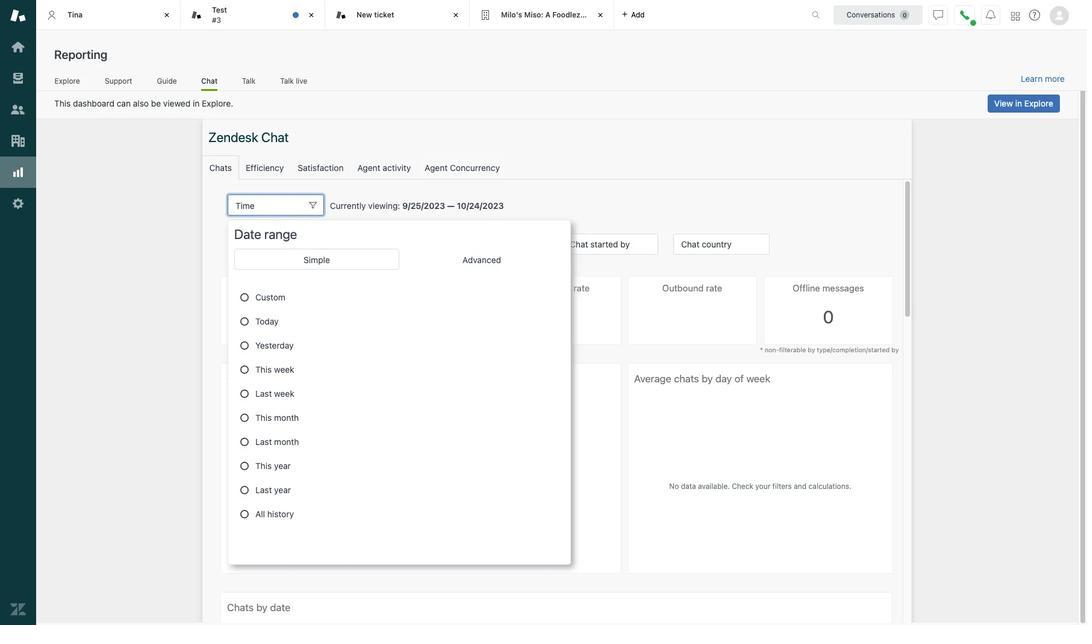 Task type: vqa. For each thing, say whether or not it's contained in the screenshot.
VIA
no



Task type: describe. For each thing, give the bounding box(es) containing it.
new
[[357, 10, 372, 19]]

support
[[105, 76, 132, 85]]

get help image
[[1029, 10, 1040, 20]]

tabs tab list
[[36, 0, 799, 30]]

in inside button
[[1015, 98, 1022, 108]]

can
[[117, 98, 131, 108]]

0 vertical spatial explore
[[55, 76, 80, 85]]

guide
[[157, 76, 177, 85]]

explore.
[[202, 98, 233, 108]]

tina tab
[[36, 0, 181, 30]]

be
[[151, 98, 161, 108]]

viewed
[[163, 98, 190, 108]]

add button
[[614, 0, 652, 30]]

guide link
[[157, 76, 177, 89]]

talk live link
[[280, 76, 308, 89]]

milo's
[[501, 10, 522, 19]]

close image inside tina tab
[[161, 9, 173, 21]]

talk for talk live
[[280, 76, 294, 85]]

talk link
[[242, 76, 256, 89]]

1 in from the left
[[193, 98, 200, 108]]

view in explore button
[[988, 95, 1060, 113]]

get started image
[[10, 39, 26, 55]]

conversations
[[847, 10, 895, 19]]

this dashboard can also be viewed in explore.
[[54, 98, 233, 108]]

also
[[133, 98, 149, 108]]

explore inside button
[[1025, 98, 1054, 108]]

test
[[212, 5, 227, 15]]

chat link
[[201, 76, 218, 91]]

ticket
[[374, 10, 394, 19]]

close image inside tab
[[305, 9, 317, 21]]

more
[[1045, 73, 1065, 84]]

tab containing test
[[181, 0, 325, 30]]

zendesk support image
[[10, 8, 26, 23]]

zendesk products image
[[1011, 12, 1020, 20]]

reporting
[[54, 48, 107, 61]]

new ticket
[[357, 10, 394, 19]]

explore link
[[54, 76, 80, 89]]

subsidiary
[[582, 10, 620, 19]]

milo's miso: a foodlez subsidiary tab
[[470, 0, 620, 30]]

learn more
[[1021, 73, 1065, 84]]

talk for talk
[[242, 76, 256, 85]]

miso:
[[524, 10, 543, 19]]

main element
[[0, 0, 36, 625]]



Task type: locate. For each thing, give the bounding box(es) containing it.
1 horizontal spatial talk
[[280, 76, 294, 85]]

chat
[[201, 76, 218, 85]]

organizations image
[[10, 133, 26, 149]]

views image
[[10, 70, 26, 86]]

close image left #3
[[161, 9, 173, 21]]

1 close image from the left
[[450, 9, 462, 21]]

notifications image
[[986, 10, 996, 20]]

1 talk from the left
[[242, 76, 256, 85]]

learn more link
[[1021, 73, 1065, 84]]

in
[[193, 98, 200, 108], [1015, 98, 1022, 108]]

button displays agent's chat status as invisible. image
[[934, 10, 943, 20]]

0 horizontal spatial talk
[[242, 76, 256, 85]]

explore
[[55, 76, 80, 85], [1025, 98, 1054, 108]]

dashboard
[[73, 98, 114, 108]]

2 close image from the left
[[595, 9, 607, 21]]

1 close image from the left
[[161, 9, 173, 21]]

in right "viewed"
[[193, 98, 200, 108]]

close image for new ticket
[[450, 9, 462, 21]]

talk live
[[280, 76, 307, 85]]

talk left live in the left of the page
[[280, 76, 294, 85]]

live
[[296, 76, 307, 85]]

2 talk from the left
[[280, 76, 294, 85]]

this
[[54, 98, 71, 108]]

close image
[[450, 9, 462, 21], [595, 9, 607, 21]]

0 horizontal spatial in
[[193, 98, 200, 108]]

1 horizontal spatial close image
[[595, 9, 607, 21]]

test #3
[[212, 5, 227, 24]]

2 in from the left
[[1015, 98, 1022, 108]]

reporting image
[[10, 164, 26, 180]]

talk right chat
[[242, 76, 256, 85]]

1 horizontal spatial explore
[[1025, 98, 1054, 108]]

1 horizontal spatial close image
[[305, 9, 317, 21]]

0 horizontal spatial close image
[[161, 9, 173, 21]]

tina
[[67, 10, 83, 19]]

zendesk image
[[10, 602, 26, 617]]

0 horizontal spatial explore
[[55, 76, 80, 85]]

talk
[[242, 76, 256, 85], [280, 76, 294, 85]]

conversations button
[[834, 5, 923, 24]]

1 horizontal spatial in
[[1015, 98, 1022, 108]]

close image left new
[[305, 9, 317, 21]]

learn
[[1021, 73, 1043, 84]]

explore up the this in the left of the page
[[55, 76, 80, 85]]

explore down learn more link
[[1025, 98, 1054, 108]]

a
[[545, 10, 551, 19]]

new ticket tab
[[325, 0, 470, 30]]

1 vertical spatial explore
[[1025, 98, 1054, 108]]

customers image
[[10, 102, 26, 117]]

view in explore
[[994, 98, 1054, 108]]

close image inside new ticket tab
[[450, 9, 462, 21]]

0 horizontal spatial close image
[[450, 9, 462, 21]]

close image left add 'popup button'
[[595, 9, 607, 21]]

in right view
[[1015, 98, 1022, 108]]

support link
[[104, 76, 133, 89]]

close image left milo's
[[450, 9, 462, 21]]

add
[[631, 10, 645, 19]]

tab
[[181, 0, 325, 30]]

close image
[[161, 9, 173, 21], [305, 9, 317, 21]]

view
[[994, 98, 1013, 108]]

admin image
[[10, 196, 26, 211]]

#3
[[212, 15, 221, 24]]

milo's miso: a foodlez subsidiary
[[501, 10, 620, 19]]

2 close image from the left
[[305, 9, 317, 21]]

close image for milo's miso: a foodlez subsidiary
[[595, 9, 607, 21]]

close image inside milo's miso: a foodlez subsidiary tab
[[595, 9, 607, 21]]

foodlez
[[552, 10, 580, 19]]



